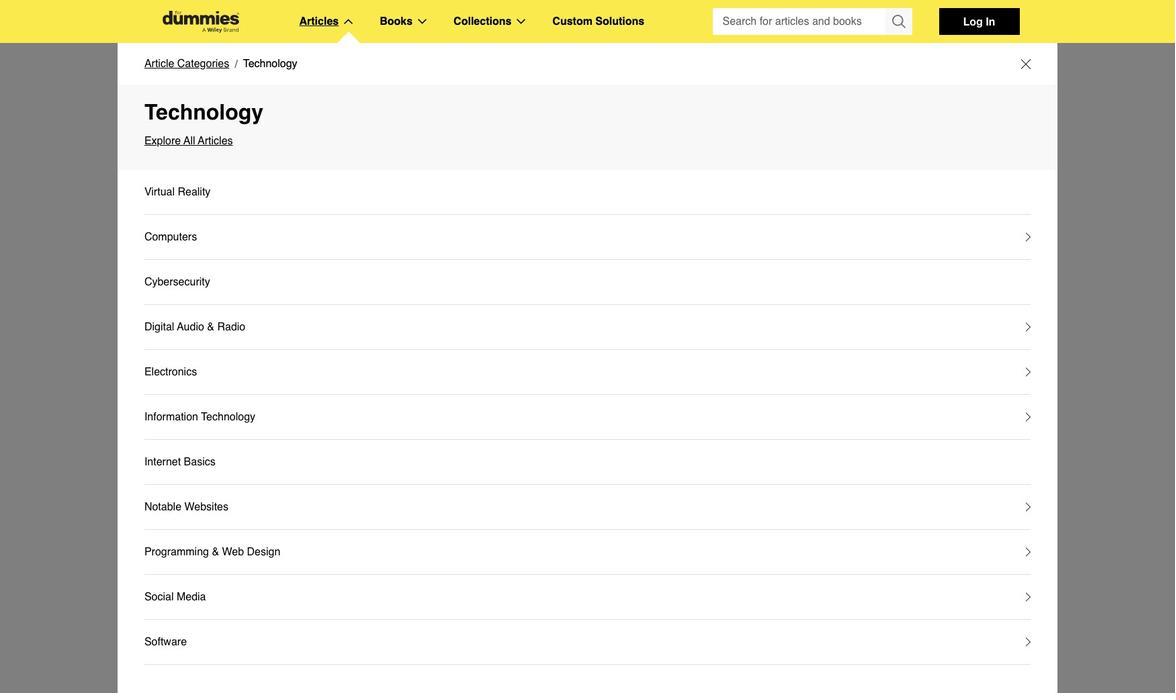 Task type: vqa. For each thing, say whether or not it's contained in the screenshot.
depression,
no



Task type: locate. For each thing, give the bounding box(es) containing it.
virtual reality link
[[144, 170, 1031, 215], [144, 184, 211, 201]]

& left web
[[212, 547, 219, 559]]

categories
[[177, 58, 229, 70]]

dummies down living
[[156, 598, 252, 623]]

healthy
[[238, 120, 316, 145]]

to up help
[[274, 183, 283, 196]]

cookie consent banner dialog
[[0, 645, 1176, 694]]

open sub-categories image inside social media button
[[1027, 593, 1031, 602]]

& right audio
[[207, 321, 214, 333]]

custom
[[553, 15, 593, 28]]

technology up basics
[[201, 411, 256, 424]]

million
[[216, 640, 247, 652]]

is
[[263, 183, 271, 196], [195, 675, 203, 687]]

programming & web design button
[[144, 530, 1031, 576]]

open sub-categories image inside programming & web design "button"
[[1027, 548, 1031, 557]]

0 vertical spatial dummies
[[205, 201, 250, 213]]

vegan
[[228, 658, 257, 670]]

0 vertical spatial is
[[263, 183, 271, 196]]

all
[[184, 135, 195, 147]]

2 open sub-categories image from the top
[[1027, 323, 1031, 332]]

1 vertical spatial is
[[195, 675, 203, 687]]

0 vertical spatial and
[[451, 183, 469, 196]]

1 horizontal spatial is
[[263, 183, 271, 196]]

basics
[[184, 457, 216, 469]]

americans
[[249, 640, 300, 652]]

in
[[986, 15, 996, 28]]

2 vertical spatial a
[[219, 658, 225, 670]]

digital audio & radio link
[[144, 319, 246, 336]]

3 open sub-categories image from the top
[[1027, 368, 1031, 377]]

electronics
[[144, 366, 197, 379]]

open sub-categories image inside information technology button
[[1027, 413, 1031, 422]]

made
[[353, 390, 408, 415]]

open sub-categories image for websites
[[1027, 503, 1031, 512]]

0 vertical spatial open sub-categories image
[[1027, 413, 1031, 422]]

is inside more than 3 million americans currently live a vegan lifestyle, and that number is growing.
[[195, 675, 203, 687]]

1 cybersecurity link from the top
[[144, 260, 1031, 305]]

5 open sub-categories image from the top
[[1027, 548, 1031, 557]]

explore books
[[156, 487, 391, 526]]

2 vertical spatial open sub-categories image
[[1027, 638, 1031, 647]]

more
[[156, 640, 180, 652]]

0 vertical spatial explore
[[144, 135, 181, 147]]

0 horizontal spatial is
[[195, 675, 203, 687]]

programming
[[144, 547, 209, 559]]

open sub-categories image
[[1027, 233, 1031, 242], [1027, 323, 1031, 332], [1027, 368, 1031, 377], [1027, 503, 1031, 512], [1027, 548, 1031, 557]]

open sub-categories image for audio
[[1027, 323, 1031, 332]]

your up 'navigate'
[[327, 183, 348, 196]]

the
[[361, 201, 376, 213]]

diet
[[351, 183, 369, 196]]

0 vertical spatial a
[[220, 120, 232, 145]]

3 open sub-categories image from the top
[[1027, 638, 1031, 647]]

open article categories image
[[344, 19, 353, 24]]

path
[[379, 201, 400, 213]]

information technology
[[144, 411, 256, 424]]

1 vertical spatial explore
[[156, 487, 279, 526]]

computers link
[[144, 229, 197, 246]]

cybersecurity link
[[144, 260, 1031, 305], [144, 274, 210, 291]]

your
[[216, 183, 237, 196], [327, 183, 348, 196]]

virtual reality
[[144, 186, 211, 198]]

select a slide to display element
[[285, 297, 891, 319]]

collections
[[454, 15, 512, 28]]

learning made easy!
[[256, 390, 472, 415]]

dummies inside whether your goal is to improve your diet or overall health and well- being, dummies can help you navigate the path to a new you.
[[205, 201, 250, 213]]

technology inside button
[[201, 411, 256, 424]]

1 open sub-categories image from the top
[[1027, 233, 1031, 242]]

digital audio & radio button
[[144, 305, 1031, 350]]

open sub-categories image
[[1027, 413, 1031, 422], [1027, 593, 1031, 602], [1027, 638, 1031, 647]]

2 internet basics link from the top
[[144, 454, 216, 471]]

information technology link
[[144, 409, 256, 426]]

programming & web design link
[[144, 544, 281, 561]]

explore all articles link
[[144, 132, 1031, 150]]

number
[[156, 675, 192, 687]]

and inside whether your goal is to improve your diet or overall health and well- being, dummies can help you navigate the path to a new you.
[[451, 183, 469, 196]]

explore up programming & web design link
[[156, 487, 279, 526]]

and
[[451, 183, 469, 196], [302, 658, 320, 670]]

live a healthy life list item
[[156, 70, 1038, 292]]

is right the "goal"
[[263, 183, 271, 196]]

software
[[144, 637, 187, 649]]

2 your from the left
[[327, 183, 348, 196]]

open sub-categories image for technology
[[1027, 413, 1031, 422]]

1 vertical spatial technology
[[144, 100, 264, 124]]

log
[[964, 15, 983, 28]]

2 cybersecurity link from the top
[[144, 274, 210, 291]]

0 vertical spatial &
[[207, 321, 214, 333]]

dummies down the "goal"
[[205, 201, 250, 213]]

your left the "goal"
[[216, 183, 237, 196]]

1 vertical spatial dummies
[[156, 598, 252, 623]]

1 vertical spatial &
[[212, 547, 219, 559]]

life
[[322, 120, 360, 145]]

0 horizontal spatial your
[[216, 183, 237, 196]]

1 vertical spatial a
[[415, 201, 421, 213]]

notable websites button
[[144, 485, 1031, 530]]

open sub-categories image inside notable websites button
[[1027, 503, 1031, 512]]

1 your from the left
[[216, 183, 237, 196]]

programming & web design
[[144, 547, 281, 559]]

technology up articles
[[144, 100, 264, 124]]

is inside whether your goal is to improve your diet or overall health and well- being, dummies can help you navigate the path to a new you.
[[263, 183, 271, 196]]

group
[[713, 8, 913, 35]]

or
[[372, 183, 381, 196]]

explore left all
[[144, 135, 181, 147]]

digital
[[144, 321, 174, 333]]

being,
[[172, 201, 202, 213]]

Search for articles and books text field
[[713, 8, 887, 35]]

well-
[[472, 183, 494, 196]]

whether your goal is to improve your diet or overall health and well- being, dummies can help you navigate the path to a new you.
[[172, 183, 494, 213]]

4 open sub-categories image from the top
[[1027, 503, 1031, 512]]

1 vertical spatial open sub-categories image
[[1027, 593, 1031, 602]]

2 virtual reality link from the top
[[144, 184, 211, 201]]

2 open sub-categories image from the top
[[1027, 593, 1031, 602]]

article categories
[[144, 58, 229, 70]]

1 horizontal spatial your
[[327, 183, 348, 196]]

overall
[[384, 183, 416, 196]]

living
[[156, 571, 219, 596]]

to
[[274, 183, 283, 196], [403, 201, 412, 213]]

books
[[380, 15, 413, 28], [288, 487, 391, 526]]

easy!
[[414, 390, 472, 415]]

information technology button
[[144, 395, 1031, 440]]

dummies
[[205, 201, 250, 213], [156, 598, 252, 623]]

0 horizontal spatial and
[[302, 658, 320, 670]]

1 open sub-categories image from the top
[[1027, 413, 1031, 422]]

1 vertical spatial and
[[302, 658, 320, 670]]

explore
[[144, 135, 181, 147], [156, 487, 279, 526]]

live a healthy life region
[[156, 70, 1038, 319]]

social media button
[[144, 576, 1031, 621]]

1 vertical spatial to
[[403, 201, 412, 213]]

2 vertical spatial technology
[[201, 411, 256, 424]]

0 vertical spatial to
[[274, 183, 283, 196]]

than
[[183, 640, 204, 652]]

internet basics link
[[144, 440, 1031, 485], [144, 454, 216, 471]]

virtual
[[144, 186, 175, 198]]

and left that
[[302, 658, 320, 670]]

articles
[[300, 15, 339, 28]]

web
[[222, 547, 244, 559]]

to right path
[[403, 201, 412, 213]]

reality
[[178, 186, 211, 198]]

dummies inside living vegan for dummies
[[156, 598, 252, 623]]

technology right categories
[[243, 58, 298, 70]]

open sub-categories image inside digital audio & radio button
[[1027, 323, 1031, 332]]

1 horizontal spatial and
[[451, 183, 469, 196]]

open sub-categories image inside computers button
[[1027, 233, 1031, 242]]

is down live
[[195, 675, 203, 687]]

and up "you."
[[451, 183, 469, 196]]

cybersecurity
[[144, 276, 210, 288]]

open sub-categories image inside software button
[[1027, 638, 1031, 647]]



Task type: describe. For each thing, give the bounding box(es) containing it.
notable websites
[[144, 502, 229, 514]]

custom solutions
[[553, 15, 645, 28]]

design
[[247, 547, 281, 559]]

lifestyle,
[[260, 658, 299, 670]]

electronics link
[[144, 364, 197, 381]]

for
[[294, 571, 329, 596]]

social media
[[144, 592, 206, 604]]

media
[[177, 592, 206, 604]]

and inside more than 3 million americans currently live a vegan lifestyle, and that number is growing.
[[302, 658, 320, 670]]

software link
[[144, 634, 187, 651]]

live
[[171, 120, 214, 145]]

article categories button
[[144, 55, 229, 73]]

help
[[273, 201, 294, 213]]

0 vertical spatial technology
[[243, 58, 298, 70]]

computers
[[144, 231, 197, 243]]

open sub-categories image for &
[[1027, 548, 1031, 557]]

live
[[200, 658, 216, 670]]

social
[[144, 592, 174, 604]]

that
[[323, 658, 341, 670]]

health
[[419, 183, 448, 196]]

live a healthy life
[[171, 120, 360, 145]]

improve
[[286, 183, 324, 196]]

can
[[253, 201, 271, 213]]

explore for explore books
[[156, 487, 279, 526]]

living vegan for dummies
[[156, 571, 329, 623]]

social media link
[[144, 589, 206, 606]]

vegan
[[225, 571, 288, 596]]

notable
[[144, 502, 182, 514]]

articles
[[198, 135, 233, 147]]

goal
[[240, 183, 260, 196]]

log in
[[964, 15, 996, 28]]

open sub-categories image inside the electronics button
[[1027, 368, 1031, 377]]

more than 3 million americans currently live a vegan lifestyle, and that number is growing.
[[156, 640, 341, 687]]

websites
[[185, 502, 229, 514]]

you.
[[446, 201, 467, 213]]

software button
[[144, 621, 1031, 666]]

1 vertical spatial books
[[288, 487, 391, 526]]

log in link
[[940, 8, 1020, 35]]

whether
[[172, 183, 213, 196]]

explore all articles
[[144, 135, 233, 147]]

audio
[[177, 321, 204, 333]]

custom solutions link
[[553, 13, 645, 30]]

1 virtual reality link from the top
[[144, 170, 1031, 215]]

a inside whether your goal is to improve your diet or overall health and well- being, dummies can help you navigate the path to a new you.
[[415, 201, 421, 213]]

computers button
[[144, 215, 1031, 260]]

growing.
[[206, 675, 247, 687]]

learning
[[256, 390, 347, 415]]

currently
[[156, 658, 197, 670]]

electronics button
[[144, 350, 1031, 395]]

open collections list image
[[517, 19, 526, 24]]

1 internet basics link from the top
[[144, 440, 1031, 485]]

open book categories image
[[418, 19, 427, 24]]

solutions
[[596, 15, 645, 28]]

article
[[144, 58, 174, 70]]

radio
[[217, 321, 246, 333]]

notable websites link
[[144, 499, 229, 516]]

explore for explore all articles
[[144, 135, 181, 147]]

0 vertical spatial books
[[380, 15, 413, 28]]

1 horizontal spatial to
[[403, 201, 412, 213]]

navigate
[[317, 201, 358, 213]]

0 horizontal spatial to
[[274, 183, 283, 196]]

information
[[144, 411, 198, 424]]

3
[[207, 640, 213, 652]]

& inside "button"
[[212, 547, 219, 559]]

you
[[297, 201, 314, 213]]

a inside more than 3 million americans currently live a vegan lifestyle, and that number is growing.
[[219, 658, 225, 670]]

new
[[424, 201, 443, 213]]

digital audio & radio
[[144, 321, 246, 333]]

internet basics
[[144, 457, 216, 469]]

& inside button
[[207, 321, 214, 333]]

internet
[[144, 457, 181, 469]]

open sub-categories image for media
[[1027, 593, 1031, 602]]

logo image
[[156, 10, 246, 33]]



